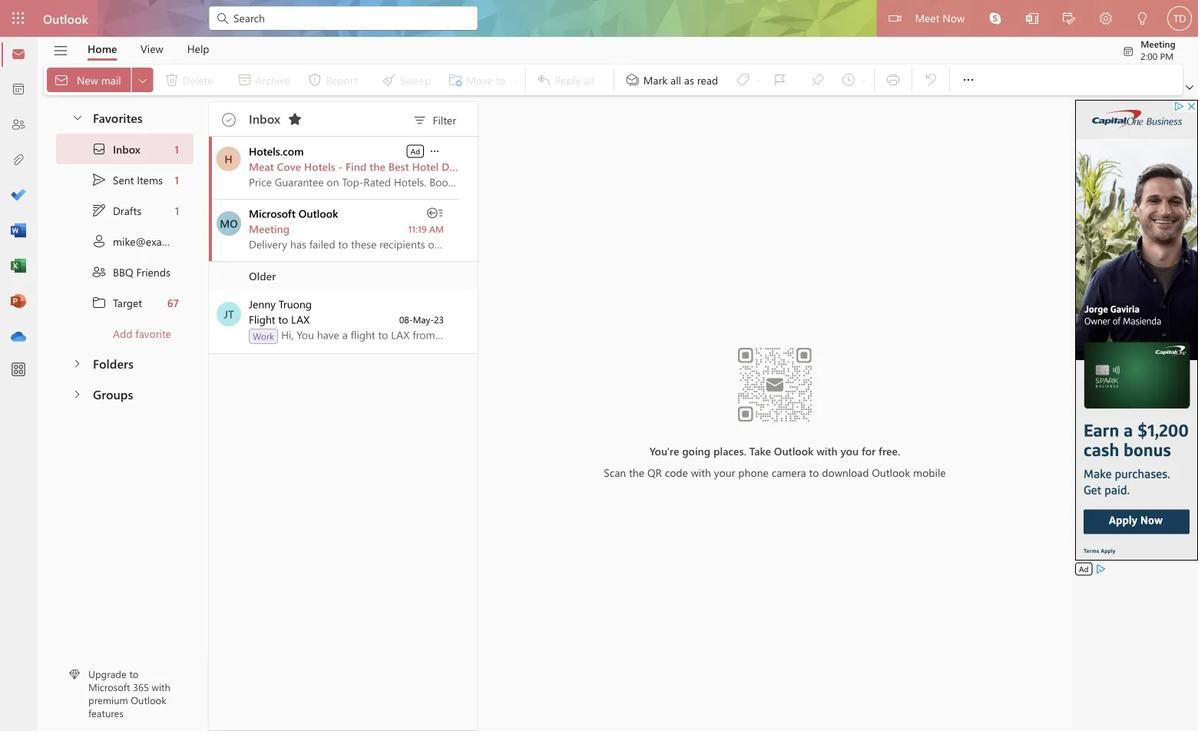 Task type: locate. For each thing, give the bounding box(es) containing it.
microsoft up the features
[[88, 681, 130, 694]]


[[427, 206, 443, 221]]

inbox right 
[[113, 142, 140, 156]]

0 vertical spatial to
[[278, 312, 288, 327]]

 button
[[1183, 80, 1197, 95]]

0 vertical spatial 
[[961, 72, 977, 88]]


[[222, 113, 236, 127]]

cove
[[277, 159, 301, 174]]

as
[[684, 72, 694, 87]]

meet now
[[915, 10, 965, 25]]

1 left "h"
[[175, 142, 179, 156]]

2 horizontal spatial with
[[817, 444, 838, 458]]

 bbq friends
[[91, 264, 171, 280]]

1 vertical spatial microsoft
[[88, 681, 130, 694]]

to right upgrade on the bottom of the page
[[129, 668, 139, 681]]

outlook up 
[[43, 10, 88, 27]]

with
[[817, 444, 838, 458], [691, 465, 711, 480], [152, 681, 170, 694]]


[[215, 11, 230, 26]]

jenny truong image
[[217, 302, 241, 327]]

1 inside  tree item
[[175, 142, 179, 156]]

application containing outlook
[[0, 0, 1199, 731]]

0 vertical spatial ad
[[411, 146, 420, 156]]


[[1063, 12, 1076, 25]]

 button
[[1014, 0, 1051, 39]]

2 vertical spatial to
[[129, 668, 139, 681]]

message list no conversations selected list box
[[209, 137, 478, 731]]

0 horizontal spatial microsoft
[[88, 681, 130, 694]]

places.
[[714, 444, 747, 458]]

jenny truong
[[249, 297, 312, 311]]


[[1123, 45, 1135, 58]]

 button left groups
[[63, 380, 91, 408]]

2 vertical spatial 1
[[175, 203, 179, 218]]

 button
[[954, 65, 984, 95]]

0 vertical spatial inbox
[[249, 110, 280, 127]]

meeting inside ' meeting 2:00 pm'
[[1141, 37, 1176, 50]]


[[961, 72, 977, 88], [429, 145, 441, 158]]

1 vertical spatial 
[[429, 145, 441, 158]]

0 vertical spatial microsoft
[[249, 206, 296, 221]]

1 horizontal spatial ad
[[1079, 564, 1089, 574]]

mo
[[220, 216, 238, 230]]

1 1 from the top
[[175, 142, 179, 156]]

inbox 
[[249, 110, 303, 127]]

1 horizontal spatial to
[[278, 312, 288, 327]]

1 inside  tree item
[[175, 203, 179, 218]]

1 vertical spatial 1
[[175, 173, 179, 187]]

ad left set your advertising preferences image
[[1079, 564, 1089, 574]]


[[1100, 12, 1113, 25]]

2 horizontal spatial to
[[809, 465, 819, 480]]

meeting
[[1141, 37, 1176, 50], [249, 222, 290, 236]]

0 horizontal spatial to
[[129, 668, 139, 681]]

 inside folders tree item
[[71, 358, 83, 370]]

1 up mike@example.com
[[175, 203, 179, 218]]

the left best
[[370, 159, 386, 174]]

with inside upgrade to microsoft 365 with premium outlook features
[[152, 681, 170, 694]]

 inside favorites tree item
[[71, 111, 84, 123]]


[[625, 72, 641, 88]]

1 inside "" tree item
[[175, 173, 179, 187]]

1 vertical spatial inbox
[[113, 142, 140, 156]]

 down the now
[[961, 72, 977, 88]]

meeting down microsoft outlook
[[249, 222, 290, 236]]

meeting inside the message list no conversations selected list box
[[249, 222, 290, 236]]

you're
[[650, 444, 679, 458]]

1 vertical spatial meeting
[[249, 222, 290, 236]]

1 horizontal spatial microsoft
[[249, 206, 296, 221]]

camera
[[772, 465, 806, 480]]

1 horizontal spatial 
[[961, 72, 977, 88]]

features
[[88, 707, 124, 720]]

microsoft inside the message list no conversations selected list box
[[249, 206, 296, 221]]

1 horizontal spatial with
[[691, 465, 711, 480]]

meat
[[249, 159, 274, 174]]

td button
[[1162, 0, 1199, 37]]

 inside groups tree item
[[71, 388, 83, 401]]

the inside you're going places. take outlook with you for free. scan the qr code with your phone camera to download outlook mobile
[[629, 465, 645, 480]]

 new mail
[[54, 72, 121, 88]]

1 horizontal spatial the
[[629, 465, 645, 480]]

 tree item
[[56, 134, 194, 164]]

premium features image
[[69, 670, 80, 680]]

0 vertical spatial the
[[370, 159, 386, 174]]

 mike@example.com
[[91, 234, 209, 249]]

flight to lax
[[249, 312, 310, 327]]

deals
[[442, 159, 468, 174]]

1 vertical spatial to
[[809, 465, 819, 480]]

to right camera
[[809, 465, 819, 480]]

 button inside folders tree item
[[63, 349, 91, 377]]

the left qr
[[629, 465, 645, 480]]

scan
[[604, 465, 626, 480]]

 inside dropdown button
[[961, 72, 977, 88]]

0 horizontal spatial with
[[152, 681, 170, 694]]

add
[[113, 326, 133, 341]]

left-rail-appbar navigation
[[3, 37, 34, 355]]

with down going
[[691, 465, 711, 480]]

to
[[278, 312, 288, 327], [809, 465, 819, 480], [129, 668, 139, 681]]

calendar image
[[11, 82, 26, 98]]

3 1 from the top
[[175, 203, 179, 218]]

 button down  new mail
[[64, 103, 90, 131]]

you're going places. take outlook with you for free. scan the qr code with your phone camera to download outlook mobile
[[604, 444, 946, 480]]

 right mail
[[137, 74, 149, 86]]

truong
[[279, 297, 312, 311]]

 left groups
[[71, 388, 83, 401]]

application
[[0, 0, 1199, 731]]

to inside you're going places. take outlook with you for free. scan the qr code with your phone camera to download outlook mobile
[[809, 465, 819, 480]]

may-
[[413, 313, 434, 326]]

2 1 from the top
[[175, 173, 179, 187]]

 target
[[91, 295, 142, 310]]

folders tree item
[[56, 349, 194, 380]]

ad up hotel on the left top
[[411, 146, 420, 156]]

1 right items
[[175, 173, 179, 187]]

0 horizontal spatial ad
[[411, 146, 420, 156]]

 filter
[[412, 113, 456, 128]]

microsoft inside upgrade to microsoft 365 with premium outlook features
[[88, 681, 130, 694]]

mail
[[101, 72, 121, 87]]

1 vertical spatial with
[[691, 465, 711, 480]]

outlook inside upgrade to microsoft 365 with premium outlook features
[[131, 694, 166, 707]]

inbox
[[249, 110, 280, 127], [113, 142, 140, 156]]

outlook down hotels at left
[[299, 206, 338, 221]]

ad
[[411, 146, 420, 156], [1079, 564, 1089, 574]]

you
[[841, 444, 859, 458]]

0 vertical spatial 1
[[175, 142, 179, 156]]

view button
[[129, 37, 175, 61]]

sent
[[113, 173, 134, 187]]

0 horizontal spatial inbox
[[113, 142, 140, 156]]

1 vertical spatial  button
[[63, 349, 91, 377]]

excel image
[[11, 259, 26, 274]]

microsoft outlook image
[[217, 211, 241, 236]]

 button for favorites
[[64, 103, 90, 131]]

help button
[[176, 37, 221, 61]]

inbox left  button
[[249, 110, 280, 127]]

 button left folders
[[63, 349, 91, 377]]

 button inside groups tree item
[[63, 380, 91, 408]]

 button
[[428, 143, 442, 158]]

add favorite
[[113, 326, 171, 341]]

microsoft
[[249, 206, 296, 221], [88, 681, 130, 694]]

home
[[88, 41, 117, 56]]

 left folders
[[71, 358, 83, 370]]


[[91, 264, 107, 280]]

the inside list box
[[370, 159, 386, 174]]

0 horizontal spatial the
[[370, 159, 386, 174]]

0 vertical spatial with
[[817, 444, 838, 458]]

 for  popup button
[[429, 145, 441, 158]]

powerpoint image
[[11, 294, 26, 310]]

 inside popup button
[[429, 145, 441, 158]]

 button for groups
[[63, 380, 91, 408]]

0 horizontal spatial 
[[429, 145, 441, 158]]

1 vertical spatial the
[[629, 465, 645, 480]]

 button for folders
[[63, 349, 91, 377]]

to inside the message list no conversations selected list box
[[278, 312, 288, 327]]

phone
[[739, 465, 769, 480]]


[[137, 74, 149, 86], [71, 111, 84, 123], [71, 358, 83, 370], [71, 388, 83, 401]]

add favorite tree item
[[56, 318, 194, 349]]

with left you
[[817, 444, 838, 458]]

to down jenny truong
[[278, 312, 288, 327]]

with right 365
[[152, 681, 170, 694]]

2 vertical spatial with
[[152, 681, 170, 694]]

inbox inside the  inbox
[[113, 142, 140, 156]]

1 vertical spatial ad
[[1079, 564, 1089, 574]]

1 for 
[[175, 142, 179, 156]]

08-
[[399, 313, 413, 326]]

0 vertical spatial  button
[[64, 103, 90, 131]]

meeting down 
[[1141, 37, 1176, 50]]

2 vertical spatial  button
[[63, 380, 91, 408]]

microsoft right mo
[[249, 206, 296, 221]]

to for upgrade to microsoft 365 with premium outlook features
[[129, 668, 139, 681]]

08-may-23
[[399, 313, 444, 326]]

more apps image
[[11, 363, 26, 378]]

 tree item
[[56, 257, 194, 287]]

flight
[[249, 312, 275, 327]]

 up hotel on the left top
[[429, 145, 441, 158]]

0 horizontal spatial meeting
[[249, 222, 290, 236]]

outlook right premium
[[131, 694, 166, 707]]

 tree item
[[56, 287, 194, 318]]


[[412, 113, 428, 128]]

outlook down the free.
[[872, 465, 911, 480]]

1 horizontal spatial meeting
[[1141, 37, 1176, 50]]

0 vertical spatial meeting
[[1141, 37, 1176, 50]]

groups
[[93, 385, 133, 402]]

microsoft outlook
[[249, 206, 338, 221]]

tab list
[[76, 37, 221, 61]]

 button inside favorites tree item
[[64, 103, 90, 131]]

 down  new mail
[[71, 111, 84, 123]]

view
[[141, 41, 163, 56]]

tab list containing home
[[76, 37, 221, 61]]

1 horizontal spatial inbox
[[249, 110, 280, 127]]

to inside upgrade to microsoft 365 with premium outlook features
[[129, 668, 139, 681]]

the
[[370, 159, 386, 174], [629, 465, 645, 480]]



Task type: describe. For each thing, give the bounding box(es) containing it.
jt
[[224, 307, 234, 321]]

outlook link
[[43, 0, 88, 37]]

meet
[[915, 10, 940, 25]]

365
[[133, 681, 149, 694]]

set your advertising preferences image
[[1095, 563, 1107, 575]]

hotels.com
[[249, 144, 304, 158]]


[[1186, 84, 1194, 91]]

Select a conversation checkbox
[[212, 290, 249, 327]]

older heading
[[209, 262, 478, 290]]

 tree item
[[56, 226, 209, 257]]

friends
[[136, 265, 171, 279]]

now
[[943, 10, 965, 25]]

read
[[697, 72, 718, 87]]


[[91, 141, 107, 157]]

11:19
[[408, 223, 427, 235]]

 mark all as read
[[625, 72, 718, 88]]

2:00
[[1141, 50, 1158, 62]]

am
[[429, 223, 444, 235]]

going
[[682, 444, 711, 458]]


[[990, 12, 1002, 25]]

outlook up camera
[[774, 444, 814, 458]]

favorites tree
[[56, 97, 209, 349]]

 button
[[1125, 0, 1162, 39]]


[[91, 172, 107, 187]]

to do image
[[11, 188, 26, 204]]

h
[[225, 152, 233, 166]]

onedrive image
[[11, 330, 26, 345]]

filter
[[433, 113, 456, 127]]

 inbox
[[91, 141, 140, 157]]


[[889, 12, 902, 25]]

word image
[[11, 224, 26, 239]]

 for  dropdown button
[[961, 72, 977, 88]]


[[54, 72, 69, 88]]


[[91, 234, 107, 249]]

mobile
[[914, 465, 946, 480]]

outlook banner
[[0, 0, 1199, 39]]

 button
[[283, 107, 307, 131]]

-
[[338, 159, 343, 174]]

 inside popup button
[[137, 74, 149, 86]]

pm
[[1161, 50, 1174, 62]]

Search field
[[232, 10, 469, 26]]


[[1137, 12, 1149, 25]]

favorites
[[93, 109, 143, 125]]

hotel
[[412, 159, 439, 174]]

Select all messages checkbox
[[218, 109, 240, 131]]

meat cove hotels - find the best hotel deals
[[249, 159, 468, 174]]

 meeting 2:00 pm
[[1123, 37, 1176, 62]]

 button
[[132, 68, 153, 92]]

1 for 
[[175, 203, 179, 218]]

 tree item
[[56, 164, 194, 195]]

 button
[[1088, 0, 1125, 39]]

move & delete group
[[47, 65, 522, 95]]

favorites tree item
[[56, 103, 194, 134]]

mail image
[[11, 47, 26, 62]]

all
[[671, 72, 682, 87]]

outlook inside the message list no conversations selected list box
[[299, 206, 338, 221]]

Select a conversation checkbox
[[212, 200, 249, 236]]

mike@example.com
[[113, 234, 209, 248]]

ad inside the message list no conversations selected list box
[[411, 146, 420, 156]]

folders
[[93, 355, 134, 371]]

new
[[77, 72, 98, 87]]


[[91, 203, 107, 218]]

1 for 
[[175, 173, 179, 187]]

help
[[187, 41, 209, 56]]

23
[[434, 313, 444, 326]]

to for flight to lax
[[278, 312, 288, 327]]

message list section
[[209, 98, 478, 731]]

inbox heading
[[249, 102, 307, 136]]

free.
[[879, 444, 901, 458]]

target
[[113, 296, 142, 310]]

drafts
[[113, 203, 141, 218]]

upgrade to microsoft 365 with premium outlook features
[[88, 668, 170, 720]]

jenny
[[249, 297, 276, 311]]

upgrade
[[88, 668, 127, 681]]

 for folders
[[71, 358, 83, 370]]

people image
[[11, 118, 26, 133]]

download
[[822, 465, 869, 480]]

bbq
[[113, 265, 133, 279]]

mark
[[644, 72, 668, 87]]

best
[[388, 159, 409, 174]]

 drafts
[[91, 203, 141, 218]]

your
[[714, 465, 736, 480]]


[[287, 111, 303, 127]]

lax
[[291, 312, 310, 327]]

 button
[[1051, 0, 1088, 39]]

outlook inside 'banner'
[[43, 10, 88, 27]]

 tree item
[[56, 195, 194, 226]]

 button
[[45, 38, 76, 64]]

tags group
[[618, 65, 871, 95]]

 sent items
[[91, 172, 163, 187]]

work
[[253, 330, 274, 342]]

11:19 am
[[408, 223, 444, 235]]

 for favorites
[[71, 111, 84, 123]]


[[53, 43, 69, 59]]

files image
[[11, 153, 26, 168]]

 button
[[977, 0, 1014, 37]]

inbox inside the inbox 
[[249, 110, 280, 127]]

 search field
[[209, 0, 478, 35]]

 for groups
[[71, 388, 83, 401]]

take
[[750, 444, 771, 458]]

qr
[[648, 465, 662, 480]]

favorite
[[135, 326, 171, 341]]

for
[[862, 444, 876, 458]]

67
[[167, 296, 179, 310]]

items
[[137, 173, 163, 187]]

groups tree item
[[56, 380, 194, 410]]


[[223, 113, 235, 125]]

find
[[346, 159, 367, 174]]

hotels.com image
[[216, 147, 241, 171]]

older
[[249, 269, 276, 283]]



Task type: vqa. For each thing, say whether or not it's contained in the screenshot.

yes



